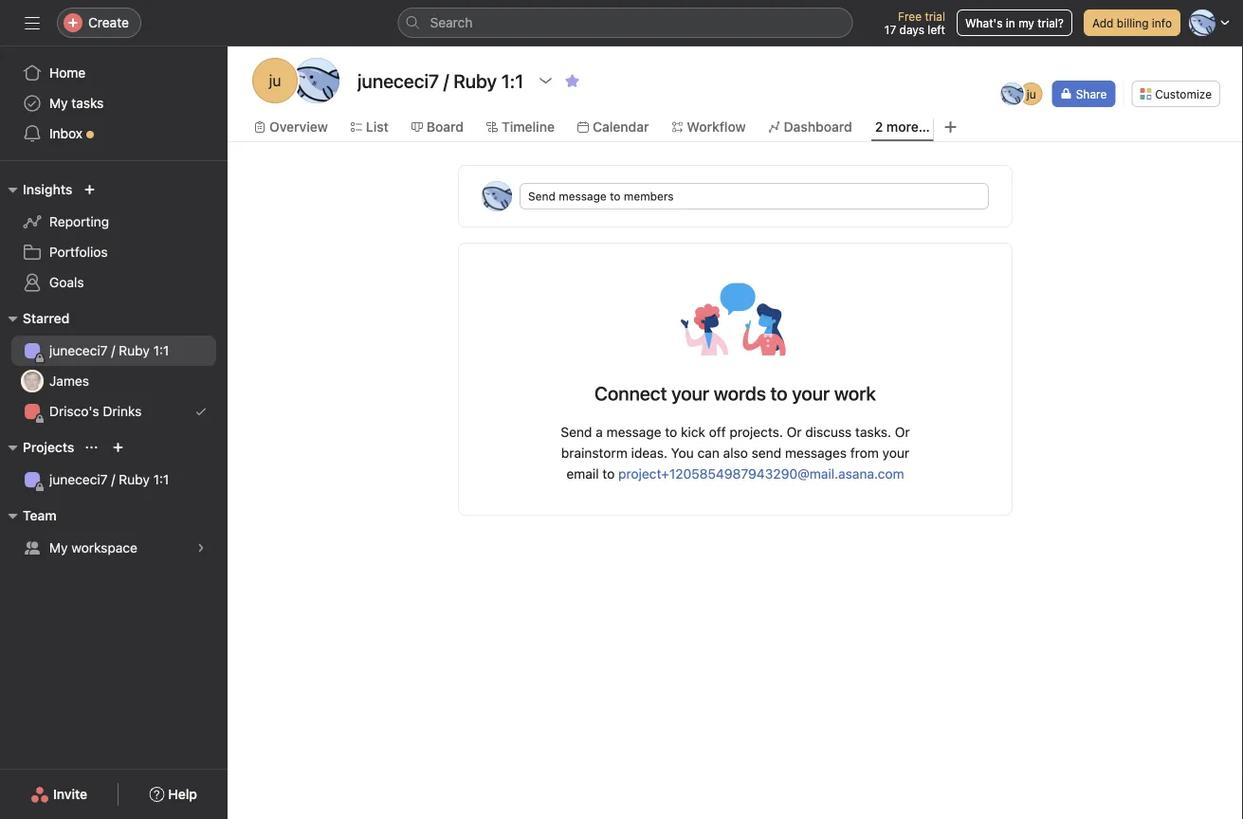 Task type: locate. For each thing, give the bounding box(es) containing it.
junececi7 up "james"
[[49, 343, 108, 359]]

1:1 for junececi7 / ruby 1:1 link within projects element
[[153, 472, 169, 488]]

can
[[698, 445, 720, 461]]

junececi7 for junececi7 / ruby 1:1 link inside "starred" element
[[49, 343, 108, 359]]

junececi7 / ruby 1:1 link up "james"
[[11, 336, 216, 366]]

to inside button
[[610, 190, 621, 203]]

1 vertical spatial /
[[111, 472, 115, 488]]

/ down the new project or portfolio icon
[[111, 472, 115, 488]]

1 or from the left
[[787, 424, 802, 440]]

my
[[49, 95, 68, 111], [49, 540, 68, 556]]

2 or from the left
[[895, 424, 910, 440]]

0 horizontal spatial your
[[672, 382, 710, 405]]

my down team
[[49, 540, 68, 556]]

junececi7 / ruby 1:1 for junececi7 / ruby 1:1 link within projects element
[[49, 472, 169, 488]]

junececi7 / ruby 1:1
[[49, 343, 169, 359], [49, 472, 169, 488]]

ju up overview link
[[269, 72, 281, 90]]

dashboard
[[784, 119, 852, 135]]

message left members
[[559, 190, 607, 203]]

junececi7 / ruby 1:1 up "james"
[[49, 343, 169, 359]]

send left a
[[561, 424, 592, 440]]

/ up drisco's drinks link
[[111, 343, 115, 359]]

2
[[875, 119, 883, 135]]

1 vertical spatial junececi7 / ruby 1:1
[[49, 472, 169, 488]]

ju
[[269, 72, 281, 90], [1027, 87, 1036, 101]]

more…
[[887, 119, 930, 135]]

2 1:1 from the top
[[153, 472, 169, 488]]

board
[[427, 119, 464, 135]]

1 horizontal spatial or
[[895, 424, 910, 440]]

to
[[610, 190, 621, 203], [771, 382, 788, 405], [665, 424, 677, 440], [603, 466, 615, 482]]

junececi7 / ruby 1:1 link inside "starred" element
[[11, 336, 216, 366]]

0 horizontal spatial send
[[528, 190, 556, 203]]

1 vertical spatial junececi7
[[49, 472, 108, 488]]

1 vertical spatial your
[[883, 445, 910, 461]]

/ for junececi7 / ruby 1:1 link within projects element
[[111, 472, 115, 488]]

ju left share button
[[1027, 87, 1036, 101]]

ruby inside projects element
[[119, 472, 150, 488]]

1 1:1 from the top
[[153, 343, 169, 359]]

tasks.
[[855, 424, 892, 440]]

2 my from the top
[[49, 540, 68, 556]]

dashboard link
[[769, 117, 852, 138]]

projects.
[[730, 424, 783, 440]]

0 vertical spatial junececi7
[[49, 343, 108, 359]]

junececi7 / ruby 1:1 inside projects element
[[49, 472, 169, 488]]

my workspace link
[[11, 533, 216, 563]]

info
[[1152, 16, 1172, 29]]

my tasks
[[49, 95, 104, 111]]

goals
[[49, 275, 84, 290]]

2 horizontal spatial ra
[[1005, 87, 1020, 101]]

1 vertical spatial junececi7 / ruby 1:1 link
[[11, 465, 216, 495]]

in
[[1006, 16, 1016, 29]]

2 junececi7 / ruby 1:1 link from the top
[[11, 465, 216, 495]]

words
[[714, 382, 766, 405]]

None text field
[[353, 64, 529, 98]]

to left members
[[610, 190, 621, 203]]

reporting
[[49, 214, 109, 230]]

ruby
[[119, 343, 150, 359], [119, 472, 150, 488]]

2 junececi7 from the top
[[49, 472, 108, 488]]

/ inside "starred" element
[[111, 343, 115, 359]]

board link
[[411, 117, 464, 138]]

junececi7 / ruby 1:1 link down the new project or portfolio icon
[[11, 465, 216, 495]]

1:1 up drisco's drinks link
[[153, 343, 169, 359]]

send message to members
[[528, 190, 674, 203]]

my inside teams element
[[49, 540, 68, 556]]

1 / from the top
[[111, 343, 115, 359]]

0 horizontal spatial ra
[[307, 72, 327, 90]]

0 vertical spatial your
[[672, 382, 710, 405]]

1:1 inside "starred" element
[[153, 343, 169, 359]]

0 vertical spatial junececi7 / ruby 1:1 link
[[11, 336, 216, 366]]

calendar
[[593, 119, 649, 135]]

overview
[[269, 119, 328, 135]]

my inside the "global" element
[[49, 95, 68, 111]]

or
[[787, 424, 802, 440], [895, 424, 910, 440]]

or right tasks.
[[895, 424, 910, 440]]

0 vertical spatial /
[[111, 343, 115, 359]]

1:1 inside projects element
[[153, 472, 169, 488]]

teams element
[[0, 499, 228, 567]]

customize button
[[1132, 81, 1221, 107]]

1 vertical spatial 1:1
[[153, 472, 169, 488]]

my
[[1019, 16, 1035, 29]]

junececi7 for junececi7 / ruby 1:1 link within projects element
[[49, 472, 108, 488]]

trial?
[[1038, 16, 1064, 29]]

free
[[898, 9, 922, 23]]

ruby up drinks
[[119, 343, 150, 359]]

list link
[[351, 117, 389, 138]]

create
[[88, 15, 129, 30]]

reporting link
[[11, 207, 216, 237]]

message up ideas. at the right
[[607, 424, 662, 440]]

projects element
[[0, 431, 228, 499]]

1 junececi7 / ruby 1:1 link from the top
[[11, 336, 216, 366]]

17
[[885, 23, 897, 36]]

1 vertical spatial my
[[49, 540, 68, 556]]

your up kick
[[672, 382, 710, 405]]

show options, current sort, top image
[[86, 442, 97, 453]]

left
[[928, 23, 946, 36]]

days
[[900, 23, 925, 36]]

junececi7 / ruby 1:1 inside "starred" element
[[49, 343, 169, 359]]

/ inside projects element
[[111, 472, 115, 488]]

1 horizontal spatial send
[[561, 424, 592, 440]]

1 vertical spatial message
[[607, 424, 662, 440]]

invite
[[53, 787, 87, 802]]

1 junececi7 / ruby 1:1 from the top
[[49, 343, 169, 359]]

2 more…
[[875, 119, 930, 135]]

new project or portfolio image
[[112, 442, 124, 453]]

0 vertical spatial message
[[559, 190, 607, 203]]

ra up overview
[[307, 72, 327, 90]]

a
[[596, 424, 603, 440]]

junececi7 / ruby 1:1 link
[[11, 336, 216, 366], [11, 465, 216, 495]]

inbox link
[[11, 119, 216, 149]]

junececi7 / ruby 1:1 link inside projects element
[[11, 465, 216, 495]]

1:1 for junececi7 / ruby 1:1 link inside "starred" element
[[153, 343, 169, 359]]

connect
[[595, 382, 667, 405]]

send inside send a message to kick off projects. or discuss tasks. or brainstorm ideas. you can also send messages from your email to
[[561, 424, 592, 440]]

2 ruby from the top
[[119, 472, 150, 488]]

0 vertical spatial ruby
[[119, 343, 150, 359]]

my for my tasks
[[49, 95, 68, 111]]

timeline link
[[487, 117, 555, 138]]

hide sidebar image
[[25, 15, 40, 30]]

ruby down the new project or portfolio icon
[[119, 472, 150, 488]]

2 junececi7 / ruby 1:1 from the top
[[49, 472, 169, 488]]

search button
[[398, 8, 853, 38]]

share
[[1076, 87, 1107, 101]]

junececi7 / ruby 1:1 for junececi7 / ruby 1:1 link inside "starred" element
[[49, 343, 169, 359]]

0 vertical spatial my
[[49, 95, 68, 111]]

help button
[[137, 778, 210, 812]]

james
[[49, 373, 89, 389]]

starred button
[[0, 307, 70, 330]]

or up messages
[[787, 424, 802, 440]]

send down timeline
[[528, 190, 556, 203]]

ruby inside "starred" element
[[119, 343, 150, 359]]

invite button
[[18, 778, 100, 812]]

junececi7 inside projects element
[[49, 472, 108, 488]]

ja
[[26, 375, 38, 388]]

send
[[752, 445, 782, 461]]

1 horizontal spatial your
[[883, 445, 910, 461]]

1:1 up teams element
[[153, 472, 169, 488]]

1 ruby from the top
[[119, 343, 150, 359]]

my tasks link
[[11, 88, 216, 119]]

starred
[[23, 311, 70, 326]]

goals link
[[11, 267, 216, 298]]

projects button
[[0, 436, 74, 459]]

message
[[559, 190, 607, 203], [607, 424, 662, 440]]

your down tasks.
[[883, 445, 910, 461]]

drisco's drinks
[[49, 404, 142, 419]]

send inside button
[[528, 190, 556, 203]]

0 vertical spatial send
[[528, 190, 556, 203]]

2 / from the top
[[111, 472, 115, 488]]

junececi7 down show options, current sort, top image
[[49, 472, 108, 488]]

1:1
[[153, 343, 169, 359], [153, 472, 169, 488]]

my left tasks
[[49, 95, 68, 111]]

your inside send a message to kick off projects. or discuss tasks. or brainstorm ideas. you can also send messages from your email to
[[883, 445, 910, 461]]

0 vertical spatial junececi7 / ruby 1:1
[[49, 343, 169, 359]]

connect your words to your work
[[595, 382, 876, 405]]

0 vertical spatial 1:1
[[153, 343, 169, 359]]

1 vertical spatial ruby
[[119, 472, 150, 488]]

junececi7 inside "starred" element
[[49, 343, 108, 359]]

search
[[430, 15, 473, 30]]

ra down in
[[1005, 87, 1020, 101]]

junececi7 / ruby 1:1 down the new project or portfolio icon
[[49, 472, 169, 488]]

1 my from the top
[[49, 95, 68, 111]]

home
[[49, 65, 86, 81]]

1 vertical spatial send
[[561, 424, 592, 440]]

/
[[111, 343, 115, 359], [111, 472, 115, 488]]

email
[[567, 466, 599, 482]]

0 horizontal spatial or
[[787, 424, 802, 440]]

junececi7
[[49, 343, 108, 359], [49, 472, 108, 488]]

message inside send a message to kick off projects. or discuss tasks. or brainstorm ideas. you can also send messages from your email to
[[607, 424, 662, 440]]

projects
[[23, 440, 74, 455]]

/ for junececi7 / ruby 1:1 link inside "starred" element
[[111, 343, 115, 359]]

members
[[624, 190, 674, 203]]

ra down timeline link
[[489, 190, 505, 203]]

billing
[[1117, 16, 1149, 29]]

1 junececi7 from the top
[[49, 343, 108, 359]]



Task type: describe. For each thing, give the bounding box(es) containing it.
2 more… button
[[875, 117, 930, 138]]

global element
[[0, 46, 228, 160]]

team button
[[0, 505, 57, 527]]

new image
[[84, 184, 95, 195]]

send for send message to members
[[528, 190, 556, 203]]

send message to members button
[[520, 183, 989, 210]]

portfolios link
[[11, 237, 216, 267]]

timeline
[[502, 119, 555, 135]]

drinks
[[103, 404, 142, 419]]

share button
[[1053, 81, 1116, 107]]

ruby for junececi7 / ruby 1:1 link inside "starred" element
[[119, 343, 150, 359]]

my workspace
[[49, 540, 137, 556]]

inbox
[[49, 126, 83, 141]]

to left kick
[[665, 424, 677, 440]]

workflow link
[[672, 117, 746, 138]]

add billing info
[[1093, 16, 1172, 29]]

help
[[168, 787, 197, 802]]

send a message to kick off projects. or discuss tasks. or brainstorm ideas. you can also send messages from your email to
[[561, 424, 910, 482]]

1 horizontal spatial ju
[[1027, 87, 1036, 101]]

drisco's drinks link
[[11, 396, 216, 427]]

also
[[723, 445, 748, 461]]

your work
[[792, 382, 876, 405]]

what's
[[965, 16, 1003, 29]]

workspace
[[71, 540, 137, 556]]

to right words on the top right of page
[[771, 382, 788, 405]]

free trial 17 days left
[[885, 9, 946, 36]]

overview link
[[254, 117, 328, 138]]

what's in my trial? button
[[957, 9, 1073, 36]]

add
[[1093, 16, 1114, 29]]

starred element
[[0, 302, 228, 431]]

add billing info button
[[1084, 9, 1181, 36]]

tasks
[[71, 95, 104, 111]]

customize
[[1156, 87, 1212, 101]]

drisco's
[[49, 404, 99, 419]]

1 horizontal spatial ra
[[489, 190, 505, 203]]

off
[[709, 424, 726, 440]]

home link
[[11, 58, 216, 88]]

you
[[671, 445, 694, 461]]

see details, my workspace image
[[195, 543, 207, 554]]

trial
[[925, 9, 946, 23]]

team
[[23, 508, 57, 524]]

project+1205854987943290@mail.asana.com
[[619, 466, 904, 482]]

search list box
[[398, 8, 853, 38]]

ideas.
[[631, 445, 668, 461]]

0 horizontal spatial ju
[[269, 72, 281, 90]]

create button
[[57, 8, 141, 38]]

insights element
[[0, 173, 228, 302]]

project+1205854987943290@mail.asana.com link
[[619, 466, 904, 482]]

list
[[366, 119, 389, 135]]

remove from starred image
[[565, 73, 580, 88]]

calendar link
[[578, 117, 649, 138]]

send for send a message to kick off projects. or discuss tasks. or brainstorm ideas. you can also send messages from your email to
[[561, 424, 592, 440]]

kick
[[681, 424, 706, 440]]

insights
[[23, 182, 72, 197]]

show options image
[[538, 73, 553, 88]]

brainstorm
[[561, 445, 628, 461]]

my for my workspace
[[49, 540, 68, 556]]

workflow
[[687, 119, 746, 135]]

to down brainstorm
[[603, 466, 615, 482]]

what's in my trial?
[[965, 16, 1064, 29]]

from
[[851, 445, 879, 461]]

messages
[[785, 445, 847, 461]]

insights button
[[0, 178, 72, 201]]

message inside button
[[559, 190, 607, 203]]

ruby for junececi7 / ruby 1:1 link within projects element
[[119, 472, 150, 488]]

portfolios
[[49, 244, 108, 260]]

add tab image
[[943, 120, 959, 135]]

discuss
[[806, 424, 852, 440]]



Task type: vqa. For each thing, say whether or not it's contained in the screenshot.
ADD BILLING INFO button
yes



